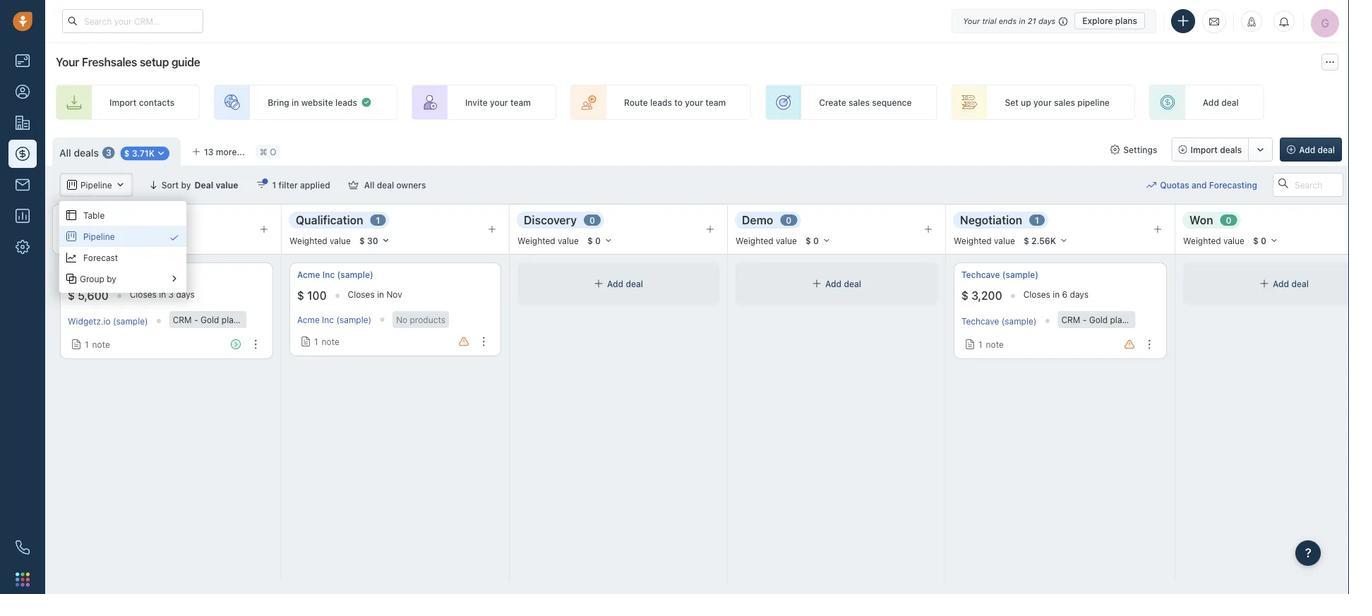 Task type: vqa. For each thing, say whether or not it's contained in the screenshot.
CONTACTS
no



Task type: describe. For each thing, give the bounding box(es) containing it.
container_wx8msf4aqz5i3rn1 image inside group by menu item
[[169, 274, 179, 284]]

container_wx8msf4aqz5i3rn1 image left pipeline
[[66, 232, 76, 242]]

freshworks switcher image
[[16, 573, 30, 587]]

plans
[[1116, 16, 1138, 26]]

group by menu item
[[59, 268, 186, 290]]

explore plans link
[[1075, 12, 1145, 29]]

pipeline
[[83, 232, 115, 241]]

shade muted image
[[1056, 15, 1068, 26]]

container_wx8msf4aqz5i3rn1 image up group by menu item
[[169, 233, 179, 243]]

forecast
[[83, 253, 118, 263]]

phone image
[[8, 534, 37, 562]]

container_wx8msf4aqz5i3rn1 image for group by
[[66, 274, 76, 284]]



Task type: locate. For each thing, give the bounding box(es) containing it.
explore plans
[[1083, 16, 1138, 26]]

group
[[80, 274, 104, 284]]

2 container_wx8msf4aqz5i3rn1 image from the top
[[66, 274, 76, 284]]

1 container_wx8msf4aqz5i3rn1 image from the top
[[66, 210, 76, 220]]

send email image
[[1210, 15, 1220, 27]]

container_wx8msf4aqz5i3rn1 image left table
[[66, 210, 76, 220]]

container_wx8msf4aqz5i3rn1 image right by
[[169, 274, 179, 284]]

menu
[[59, 201, 186, 293]]

container_wx8msf4aqz5i3rn1 image for table
[[66, 210, 76, 220]]

1 vertical spatial container_wx8msf4aqz5i3rn1 image
[[66, 274, 76, 284]]

menu containing table
[[59, 201, 186, 293]]

table
[[83, 210, 105, 220]]

by
[[107, 274, 116, 284]]

explore
[[1083, 16, 1113, 26]]

container_wx8msf4aqz5i3rn1 image
[[66, 210, 76, 220], [66, 274, 76, 284]]

container_wx8msf4aqz5i3rn1 image left group
[[66, 274, 76, 284]]

container_wx8msf4aqz5i3rn1 image
[[66, 232, 76, 242], [169, 233, 179, 243], [66, 253, 76, 263], [169, 274, 179, 284]]

group by
[[80, 274, 116, 284]]

container_wx8msf4aqz5i3rn1 image inside group by menu item
[[66, 274, 76, 284]]

container_wx8msf4aqz5i3rn1 image left forecast at left top
[[66, 253, 76, 263]]

Search your CRM... text field
[[62, 9, 203, 33]]

0 vertical spatial container_wx8msf4aqz5i3rn1 image
[[66, 210, 76, 220]]



